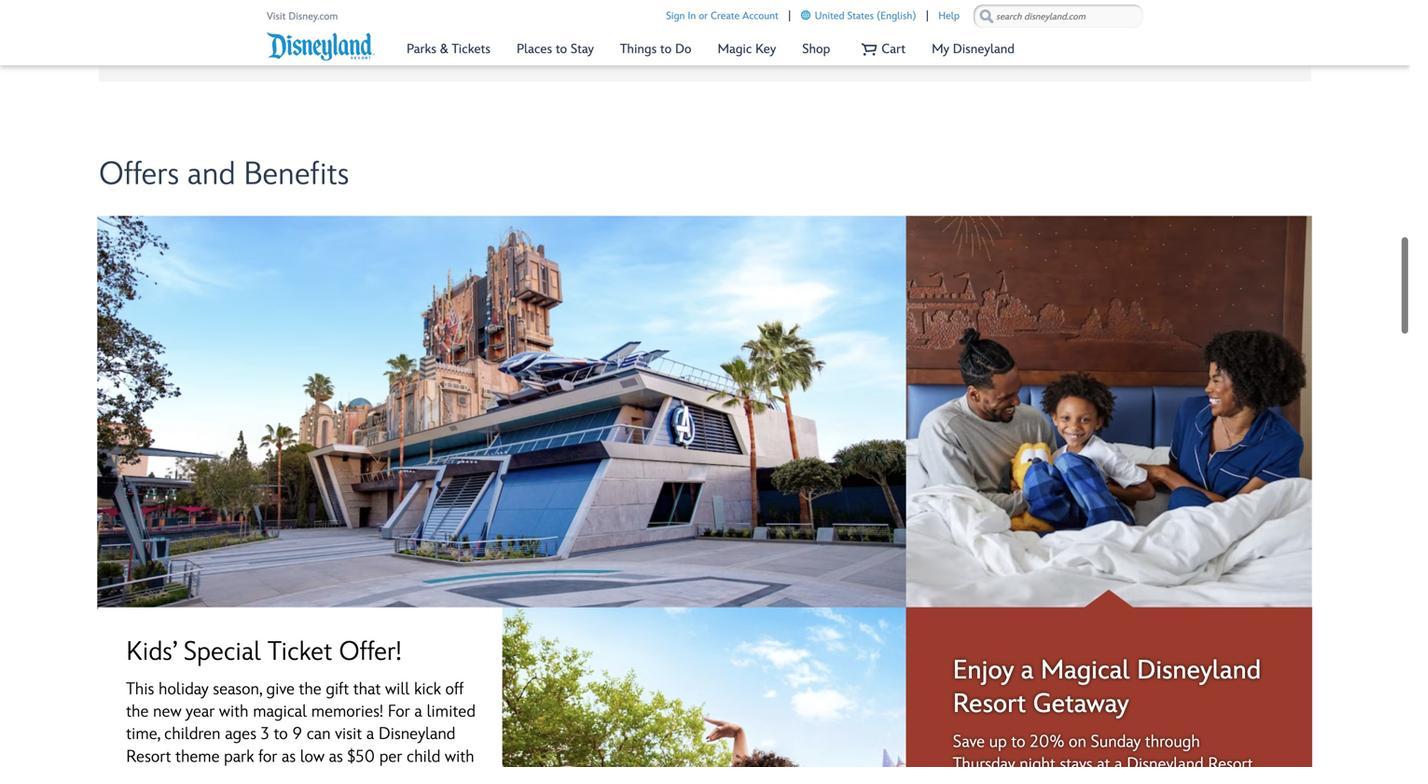 Task type: describe. For each thing, give the bounding box(es) containing it.
visit disney.com
[[267, 10, 338, 23]]

resort inside this holiday season, give the gift that will kick off the new year with magical memories! for a limited time, children ages 3 to 9 can visit a disneyland resort theme park for as low as $50 per child w
[[126, 747, 171, 768]]

a inside enjoy a magical disneyland resort getaway
[[1022, 656, 1034, 687]]

cart link
[[845, 33, 918, 66]]

disneyland inside enjoy a magical disneyland resort getaway
[[1138, 656, 1262, 687]]

a right for
[[415, 702, 422, 723]]

$50
[[347, 747, 375, 768]]

member
[[902, 46, 954, 62]]

tickets
[[452, 42, 491, 57]]

in
[[688, 10, 696, 22]]

enjoy a magical disneyland resort getaway
[[953, 656, 1262, 721]]

kick
[[414, 680, 441, 700]]

united
[[815, 10, 845, 22]]

night
[[1020, 755, 1056, 768]]

select
[[925, 15, 971, 35]]

offers and benefits
[[99, 156, 349, 193]]

through
[[1146, 732, 1201, 753]]

save up to 20% on sunday through thursday night stays at a disneyland resor
[[953, 732, 1254, 768]]

places
[[517, 42, 552, 57]]

1 as from the left
[[282, 747, 296, 768]]

magical
[[253, 702, 307, 723]]

key
[[756, 42, 776, 57]]

getaway
[[1034, 689, 1130, 721]]

sunday
[[1091, 732, 1141, 753]]

disney.com
[[289, 10, 338, 23]]

benefits
[[244, 156, 349, 193]]

parks & tickets
[[407, 42, 491, 57]]

limited
[[427, 702, 476, 723]]

menu bar containing parks & tickets
[[394, 27, 1028, 66]]

9
[[292, 725, 302, 745]]

united states (english) button
[[801, 7, 917, 26]]

1 vertical spatial the
[[126, 702, 149, 723]]

child
[[407, 747, 441, 768]]

3
[[261, 725, 270, 745]]

stays
[[1060, 755, 1093, 768]]

up
[[990, 732, 1007, 753]]

for
[[388, 702, 410, 723]]

season,
[[213, 680, 262, 700]]

stay
[[571, 42, 594, 57]]

magic key link
[[706, 33, 789, 66]]

to left the 'do'
[[660, 42, 672, 57]]

a right visit
[[366, 725, 374, 745]]

year
[[186, 702, 215, 723]]

kids'
[[126, 637, 177, 668]]

disney
[[976, 15, 1027, 35]]

resort inside enjoy a magical disneyland resort getaway
[[953, 689, 1027, 721]]

disneyland inside save up to 20% on sunday through thursday night stays at a disneyland resor
[[1127, 755, 1204, 768]]

statement
[[708, 16, 785, 36]]

states
[[848, 10, 874, 22]]

things to do
[[620, 42, 692, 57]]

parks
[[407, 42, 437, 57]]

to inside this holiday season, give the gift that will kick off the new year with magical memories! for a limited time, children ages 3 to 9 can visit a disneyland resort theme park for as low as $50 per child w
[[274, 725, 288, 745]]

places to stay link
[[505, 33, 606, 66]]

visit
[[335, 725, 362, 745]]

gift
[[326, 680, 349, 700]]

offer!
[[339, 637, 402, 668]]

cart empty image
[[861, 42, 877, 57]]

this
[[126, 680, 154, 700]]

magic
[[718, 42, 752, 57]]

new
[[153, 702, 182, 723]]

on inside save up to 20% on sunday through thursday night stays at a disneyland resor
[[1069, 732, 1087, 753]]

disneyland logo image
[[267, 31, 375, 62]]

visit disney.com link
[[267, 7, 342, 27]]

my
[[932, 42, 950, 57]]

apply.
[[863, 46, 898, 62]]

none text field containing on select disney vacations
[[99, 0, 1312, 82]]

that
[[353, 680, 381, 700]]

or
[[699, 10, 708, 22]]

give
[[266, 680, 295, 700]]

restrictions apply. member fdic
[[788, 46, 988, 62]]

to inside save up to 20% on sunday through thursday night stays at a disneyland resor
[[1012, 732, 1026, 753]]



Task type: locate. For each thing, give the bounding box(es) containing it.
as right for at the left bottom of page
[[282, 747, 296, 768]]

help link
[[939, 7, 960, 26]]

disneyland
[[953, 42, 1015, 57], [1138, 656, 1262, 687], [379, 725, 456, 745], [1127, 755, 1204, 768]]

menu bar
[[394, 27, 1028, 66]]

places to stay
[[517, 42, 594, 57]]

credit
[[789, 16, 834, 36]]

parks & tickets link
[[395, 33, 503, 66]]

as right the low
[[329, 747, 343, 768]]

0 vertical spatial on
[[901, 15, 921, 35]]

on
[[901, 15, 921, 35], [1069, 732, 1087, 753]]

create
[[711, 10, 740, 22]]

shop link
[[790, 33, 843, 66]]

on up stays
[[1069, 732, 1087, 753]]

theme
[[176, 747, 220, 768]]

None search field
[[974, 5, 1144, 28]]

1 horizontal spatial resort
[[953, 689, 1027, 721]]

(english)
[[877, 10, 917, 22]]

a right at
[[1115, 755, 1123, 768]]

20%
[[1030, 732, 1065, 753]]

things
[[620, 42, 657, 57]]

on select disney vacations
[[901, 15, 1103, 35]]

thursday
[[953, 755, 1016, 768]]

will
[[385, 680, 410, 700]]

magical
[[1041, 656, 1131, 687]]

resort down enjoy on the bottom right of page
[[953, 689, 1027, 721]]

to left stay
[[556, 42, 567, 57]]

restrictions
[[788, 46, 859, 62]]

disneyland down "through"
[[1127, 755, 1204, 768]]

for
[[258, 747, 277, 768]]

fdic
[[957, 46, 988, 62]]

0 horizontal spatial on
[[901, 15, 921, 35]]

visit
[[267, 10, 286, 23]]

low
[[300, 747, 325, 768]]

my disneyland link
[[920, 33, 1027, 66]]

global languages image
[[801, 10, 811, 20]]

disneyland inside this holiday season, give the gift that will kick off the new year with magical memories! for a limited time, children ages 3 to 9 can visit a disneyland resort theme park for as low as $50 per child w
[[379, 725, 456, 745]]

1 horizontal spatial the
[[299, 680, 322, 700]]

united states (english)
[[815, 10, 917, 22]]

off
[[446, 680, 464, 700]]

2 as from the left
[[329, 747, 343, 768]]

a
[[1022, 656, 1034, 687], [415, 702, 422, 723], [366, 725, 374, 745], [1115, 755, 1123, 768]]

things to do link
[[608, 33, 704, 66]]

0 vertical spatial the
[[299, 680, 322, 700]]

disneyland up child
[[379, 725, 456, 745]]

0 horizontal spatial as
[[282, 747, 296, 768]]

statement credit
[[708, 16, 834, 36]]

park
[[224, 747, 254, 768]]

&
[[440, 42, 448, 57]]

at
[[1098, 755, 1111, 768]]

memories!
[[311, 702, 384, 723]]

the
[[299, 680, 322, 700], [126, 702, 149, 723]]

0 horizontal spatial resort
[[126, 747, 171, 768]]

shop
[[803, 42, 831, 57]]

disneyland up "through"
[[1138, 656, 1262, 687]]

account
[[743, 10, 779, 22]]

magic key
[[718, 42, 776, 57]]

a inside save up to 20% on sunday through thursday night stays at a disneyland resor
[[1115, 755, 1123, 768]]

do
[[675, 42, 692, 57]]

vacations
[[1032, 15, 1103, 35]]

ages
[[225, 725, 256, 745]]

at the disneyland hotel, a father, mother and son are sitting on a bed with a headboard that lights up with a design of fireworks bursting over sleeping beauty castle image
[[907, 216, 1313, 622]]

holiday
[[159, 680, 209, 700]]

1 vertical spatial on
[[1069, 732, 1087, 753]]

special
[[184, 637, 261, 668]]

the left gift
[[299, 680, 322, 700]]

children
[[164, 725, 221, 745]]

as
[[282, 747, 296, 768], [329, 747, 343, 768]]

can
[[307, 725, 331, 745]]

0 horizontal spatial the
[[126, 702, 149, 723]]

sign in or create account
[[666, 10, 779, 22]]

kids' special ticket offer!
[[126, 637, 402, 668]]

None text field
[[99, 0, 1312, 82]]

disneyland down the disney
[[953, 42, 1015, 57]]

search disneyland.com text field
[[996, 8, 1121, 25]]

the down this
[[126, 702, 149, 723]]

help
[[939, 10, 960, 22]]

to right '3'
[[274, 725, 288, 745]]

offers
[[99, 156, 179, 193]]

save
[[953, 732, 985, 753]]

a right enjoy on the bottom right of page
[[1022, 656, 1034, 687]]

on up cart
[[901, 15, 921, 35]]

1 horizontal spatial as
[[329, 747, 343, 768]]

sign
[[666, 10, 685, 22]]

this holiday season, give the gift that will kick off the new year with magical memories! for a limited time, children ages 3 to 9 can visit a disneyland resort theme park for as low as $50 per child w
[[126, 680, 476, 768]]

ticket
[[268, 637, 332, 668]]

resort
[[953, 689, 1027, 721], [126, 747, 171, 768]]

my disneyland
[[932, 42, 1015, 57]]

sign in or create account link
[[666, 7, 779, 26]]

cart
[[882, 42, 906, 57]]

per
[[380, 747, 402, 768]]

time,
[[126, 725, 160, 745]]

and
[[187, 156, 236, 193]]

with
[[219, 702, 249, 723]]

to right 'up'
[[1012, 732, 1026, 753]]

resort down time,
[[126, 747, 171, 768]]

enjoy
[[953, 656, 1015, 687]]

1 vertical spatial resort
[[126, 747, 171, 768]]

1 horizontal spatial on
[[1069, 732, 1087, 753]]

0 vertical spatial resort
[[953, 689, 1027, 721]]



Task type: vqa. For each thing, say whether or not it's contained in the screenshot.
United States (English)
yes



